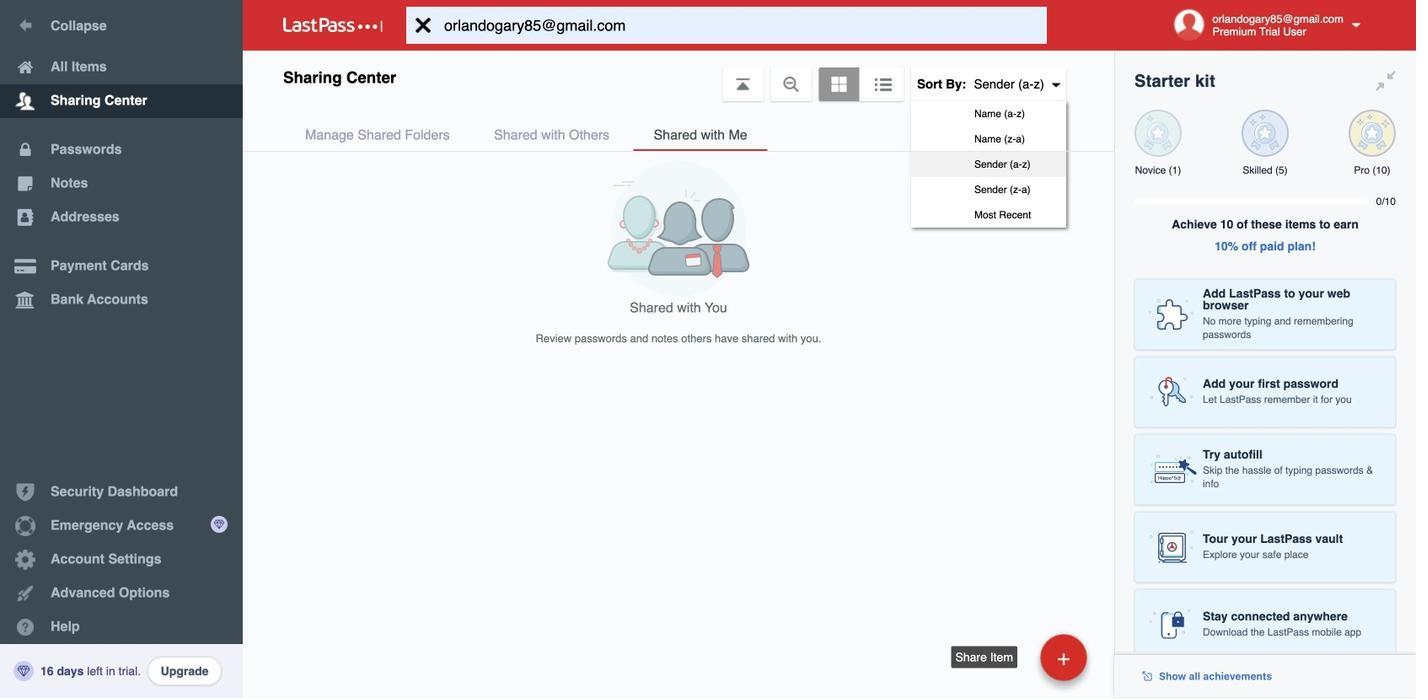 Task type: describe. For each thing, give the bounding box(es) containing it.
Search search field
[[406, 7, 1080, 44]]

vault options navigation
[[243, 51, 1115, 228]]

main navigation navigation
[[0, 0, 243, 698]]



Task type: vqa. For each thing, say whether or not it's contained in the screenshot.
DIALOG
no



Task type: locate. For each thing, give the bounding box(es) containing it.
lastpass image
[[283, 18, 383, 33]]

new item navigation
[[951, 629, 1098, 698]]

clear search image
[[406, 7, 440, 44]]

search my received shares text field
[[406, 7, 1080, 44]]



